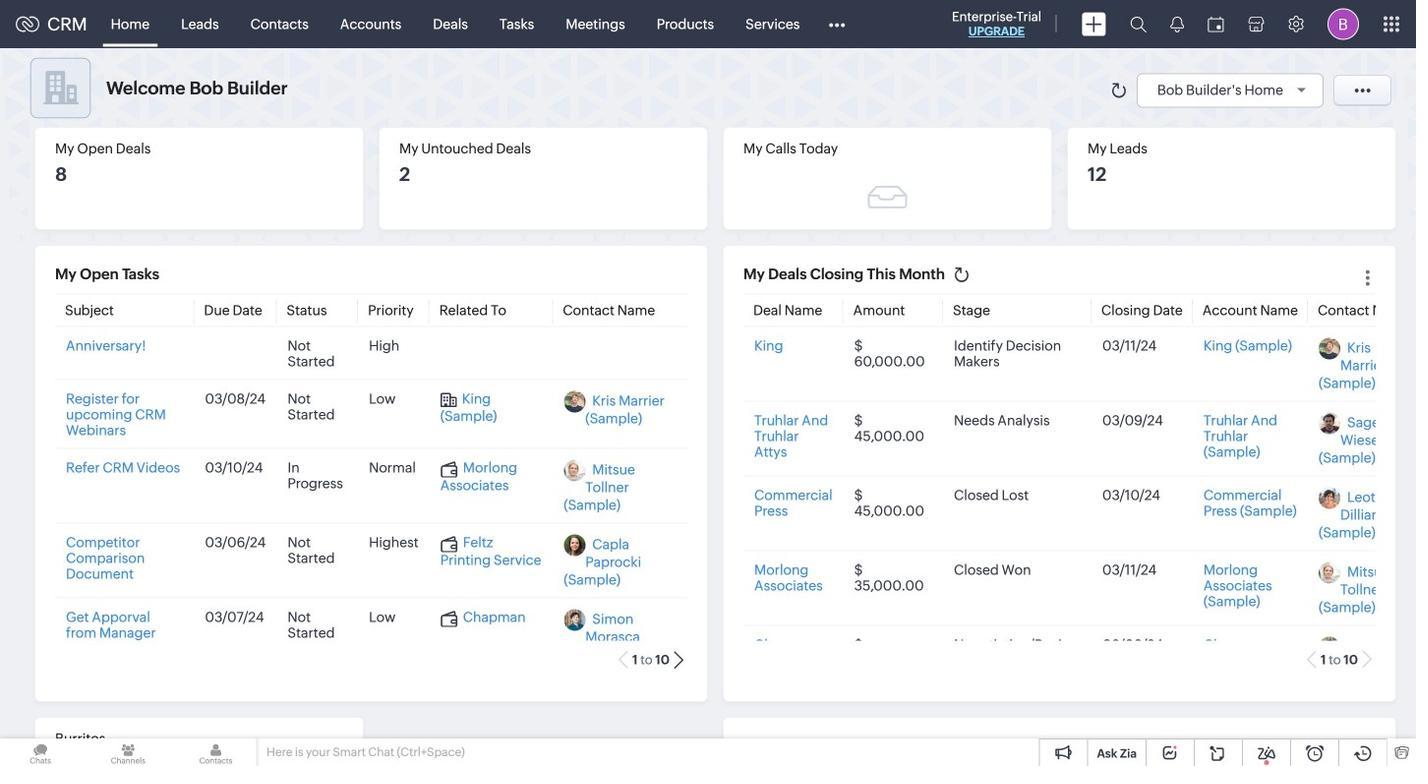 Task type: describe. For each thing, give the bounding box(es) containing it.
create menu element
[[1070, 0, 1118, 48]]

logo image
[[16, 16, 39, 32]]

profile image
[[1328, 8, 1359, 40]]

profile element
[[1316, 0, 1371, 48]]

channels image
[[88, 739, 169, 766]]

contacts image
[[175, 739, 256, 766]]



Task type: vqa. For each thing, say whether or not it's contained in the screenshot.
10% Reduction
no



Task type: locate. For each thing, give the bounding box(es) containing it.
chats image
[[0, 739, 81, 766]]

calendar image
[[1208, 16, 1225, 32]]

search element
[[1118, 0, 1159, 48]]

signals element
[[1159, 0, 1196, 48]]

Other Modules field
[[816, 8, 858, 40]]

search image
[[1130, 16, 1147, 32]]

signals image
[[1170, 16, 1184, 32]]

create menu image
[[1082, 12, 1107, 36]]



